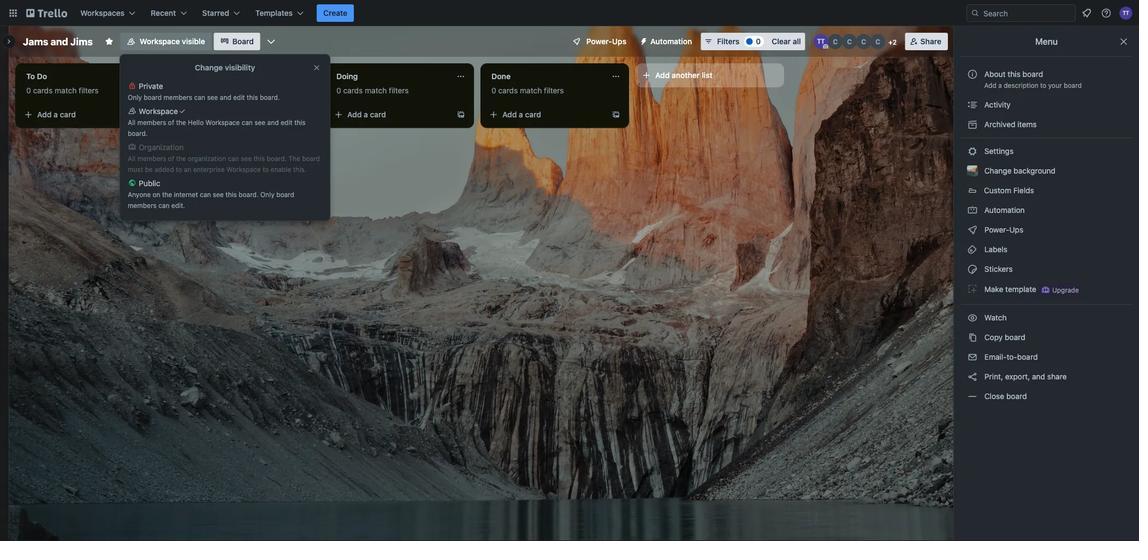 Task type: describe. For each thing, give the bounding box(es) containing it.
ups inside power-ups link
[[1010, 225, 1024, 234]]

board up description
[[1023, 70, 1043, 79]]

clear all button
[[767, 33, 805, 50]]

another
[[672, 71, 700, 80]]

sm image for settings
[[967, 146, 978, 157]]

0 right private
[[181, 86, 186, 95]]

this down visibility
[[247, 93, 258, 101]]

connorobrien324 (connorobrien324) image
[[870, 34, 886, 49]]

all for organization
[[128, 155, 136, 162]]

on
[[153, 191, 160, 198]]

workspaces
[[80, 8, 125, 17]]

4 filters from the left
[[544, 86, 564, 95]]

Board name text field
[[17, 33, 98, 50]]

0 cards match filters for doing
[[336, 86, 409, 95]]

power- inside power-ups "button"
[[587, 37, 612, 46]]

back to home image
[[26, 4, 67, 22]]

3 c button from the left
[[856, 34, 872, 49]]

automation inside button
[[651, 37, 692, 46]]

sm image for close board
[[967, 391, 978, 402]]

0 vertical spatial only
[[128, 93, 142, 101]]

cards inside to do 0 cards match filters
[[33, 86, 53, 95]]

add another list button
[[636, 63, 784, 87]]

add for "add a card" button related to to do
[[37, 110, 52, 119]]

recent
[[151, 8, 176, 17]]

0 down done
[[492, 86, 496, 95]]

close board link
[[961, 388, 1133, 405]]

add a card for done
[[502, 110, 541, 119]]

clear all
[[772, 37, 801, 46]]

0 horizontal spatial to
[[176, 165, 182, 173]]

see inside all members of the organization can see this board. the board must be added to an enterprise workspace to enable this.
[[241, 155, 252, 162]]

To Do text field
[[20, 68, 140, 85]]

workspace down private
[[139, 107, 178, 116]]

1 horizontal spatial to
[[263, 165, 269, 173]]

edit inside all members of the hello workspace can see and edit this board.
[[281, 119, 292, 126]]

be
[[145, 165, 153, 173]]

email-to-board
[[983, 353, 1038, 362]]

can inside all members of the organization can see this board. the board must be added to an enterprise workspace to enable this.
[[228, 155, 239, 162]]

to inside about this board add a description to your board
[[1041, 81, 1047, 89]]

share
[[921, 37, 942, 46]]

starred button
[[196, 4, 247, 22]]

add a card for doing
[[347, 110, 386, 119]]

starred
[[202, 8, 229, 17]]

menu
[[1035, 36, 1058, 47]]

done
[[492, 72, 511, 81]]

3 match from the left
[[365, 86, 387, 95]]

1 horizontal spatial automation
[[983, 206, 1025, 215]]

archived items
[[983, 120, 1037, 129]]

can up 'hello'
[[194, 93, 205, 101]]

members up 'hello'
[[164, 93, 192, 101]]

board. inside all members of the hello workspace can see and edit this board.
[[128, 129, 148, 137]]

2 add a card from the left
[[192, 110, 231, 119]]

the for organization
[[176, 155, 186, 162]]

add for add another list button
[[655, 71, 670, 80]]

workspace inside all members of the organization can see this board. the board must be added to an enterprise workspace to enable this.
[[227, 165, 261, 173]]

about this board add a description to your board
[[984, 70, 1082, 89]]

change background
[[983, 166, 1056, 175]]

copy board link
[[961, 329, 1133, 346]]

filters inside to do 0 cards match filters
[[79, 86, 99, 95]]

of for organization
[[168, 155, 174, 162]]

custom fields button
[[961, 182, 1133, 199]]

anyone
[[128, 191, 151, 198]]

the for workspace
[[176, 119, 186, 126]]

c for chestercheeetah (chestercheeetah) 'icon'
[[833, 38, 838, 45]]

the
[[289, 155, 300, 162]]

4 cards from the left
[[498, 86, 518, 95]]

make template
[[983, 285, 1037, 294]]

power-ups link
[[961, 221, 1133, 239]]

add inside about this board add a description to your board
[[984, 81, 997, 89]]

change for change background
[[985, 166, 1012, 175]]

archived items link
[[961, 116, 1133, 133]]

copy board
[[983, 333, 1026, 342]]

switch to… image
[[8, 8, 19, 19]]

members inside all members of the hello workspace can see and edit this board.
[[137, 119, 166, 126]]

a inside about this board add a description to your board
[[999, 81, 1002, 89]]

board up print, export, and share
[[1017, 353, 1038, 362]]

added
[[155, 165, 174, 173]]

christinaovera9 (christinaovera9) image
[[842, 34, 857, 49]]

can inside all members of the hello workspace can see and edit this board.
[[242, 119, 253, 126]]

match inside to do 0 cards match filters
[[55, 86, 77, 95]]

+ 2
[[889, 38, 897, 46]]

Search field
[[980, 5, 1075, 21]]

0 down doing
[[336, 86, 341, 95]]

sm image for watch
[[967, 312, 978, 323]]

activity link
[[961, 96, 1133, 114]]

0 left clear
[[756, 37, 761, 46]]

all for workspace
[[128, 119, 136, 126]]

can right internet
[[200, 191, 211, 198]]

to-
[[1007, 353, 1017, 362]]

enterprise
[[193, 165, 225, 173]]

only board members can see and edit this board.
[[128, 93, 280, 101]]

board down private
[[144, 93, 162, 101]]

0 cards match filters for done
[[492, 86, 564, 95]]

3 filters from the left
[[389, 86, 409, 95]]

and inside board name text field
[[51, 36, 68, 47]]

templates button
[[249, 4, 310, 22]]

stickers
[[983, 265, 1013, 274]]

about
[[985, 70, 1006, 79]]

add a card button for done
[[485, 106, 607, 123]]

create
[[323, 8, 347, 17]]

a right 'hello'
[[209, 110, 213, 119]]

this.
[[293, 165, 306, 173]]

sm image for power-ups
[[967, 224, 978, 235]]

templates
[[255, 8, 293, 17]]

0 vertical spatial edit
[[233, 93, 245, 101]]

jims
[[70, 36, 93, 47]]

recent button
[[144, 4, 194, 22]]

watch link
[[961, 309, 1133, 327]]

background
[[1014, 166, 1056, 175]]

to
[[26, 72, 35, 81]]

close board
[[983, 392, 1027, 401]]

card for doing
[[370, 110, 386, 119]]

edit.
[[171, 202, 185, 209]]

this inside anyone on the internet can see this board. only board members can edit.
[[226, 191, 237, 198]]

close
[[985, 392, 1005, 401]]

2 cards from the left
[[188, 86, 208, 95]]

c for 'clarkrunnerman (clarkrunnerman)' image
[[861, 38, 866, 45]]

c for connorobrien324 (connorobrien324) image
[[876, 38, 881, 45]]

and inside all members of the hello workspace can see and edit this board.
[[267, 119, 279, 126]]

watch
[[983, 313, 1009, 322]]

share button
[[905, 33, 948, 50]]

jams
[[23, 36, 48, 47]]

clarkrunnerman (clarkrunnerman) image
[[856, 34, 872, 49]]

do
[[37, 72, 47, 81]]

board
[[232, 37, 254, 46]]

visible
[[182, 37, 205, 46]]

2 c button from the left
[[842, 34, 857, 49]]

change visibility
[[195, 63, 255, 72]]

board up to-
[[1005, 333, 1026, 342]]

change background link
[[961, 162, 1133, 180]]

1 create from template… image from the left
[[301, 110, 310, 119]]

share
[[1048, 372, 1067, 381]]

star or unstar board image
[[105, 37, 114, 46]]

search image
[[971, 9, 980, 17]]

filters
[[717, 37, 740, 46]]

add a card button for to do
[[20, 106, 142, 123]]

doing
[[336, 72, 358, 81]]

board down export, at the bottom of the page
[[1007, 392, 1027, 401]]

add a card for to do
[[37, 110, 76, 119]]

must
[[128, 165, 143, 173]]

private
[[139, 82, 163, 91]]

sm image for activity
[[967, 99, 978, 110]]

sm image for automation
[[967, 205, 978, 216]]

0 inside to do 0 cards match filters
[[26, 86, 31, 95]]

stickers link
[[961, 261, 1133, 278]]

settings
[[983, 147, 1014, 156]]

an
[[184, 165, 191, 173]]

create from template… image for done
[[612, 110, 620, 119]]

primary element
[[0, 0, 1139, 26]]

email-
[[985, 353, 1007, 362]]



Task type: locate. For each thing, give the bounding box(es) containing it.
2 horizontal spatial 0 cards match filters
[[492, 86, 564, 95]]

sm image inside settings link
[[967, 146, 978, 157]]

1 0 cards match filters from the left
[[181, 86, 254, 95]]

Doing text field
[[330, 68, 450, 85]]

and up the enable at left
[[267, 119, 279, 126]]

sm image left make
[[967, 283, 978, 294]]

card down to do 0 cards match filters
[[60, 110, 76, 119]]

all inside all members of the hello workspace can see and edit this board.
[[128, 119, 136, 126]]

0 vertical spatial power-
[[587, 37, 612, 46]]

4 add a card button from the left
[[485, 106, 607, 123]]

1 cards from the left
[[33, 86, 53, 95]]

1 vertical spatial all
[[128, 155, 136, 162]]

and left jims
[[51, 36, 68, 47]]

this inside about this board add a description to your board
[[1008, 70, 1021, 79]]

members inside anyone on the internet can see this board. only board members can edit.
[[128, 202, 157, 209]]

create from template… image
[[146, 110, 155, 119]]

c left +
[[876, 38, 881, 45]]

cards up 'hello'
[[188, 86, 208, 95]]

sm image for archived items
[[967, 119, 978, 130]]

match down done text field
[[520, 86, 542, 95]]

3 create from template… image from the left
[[612, 110, 620, 119]]

power- up labels
[[985, 225, 1010, 234]]

see inside all members of the hello workspace can see and edit this board.
[[255, 119, 266, 126]]

4 sm image from the top
[[967, 224, 978, 235]]

1 horizontal spatial change
[[985, 166, 1012, 175]]

your
[[1049, 81, 1062, 89]]

add inside button
[[655, 71, 670, 80]]

to do 0 cards match filters
[[26, 72, 99, 95]]

to left the enable at left
[[263, 165, 269, 173]]

power-
[[587, 37, 612, 46], [985, 225, 1010, 234]]

add a card down only board members can see and edit this board.
[[192, 110, 231, 119]]

sm image
[[967, 99, 978, 110], [967, 146, 978, 157], [967, 205, 978, 216], [967, 224, 978, 235]]

board down the enable at left
[[276, 191, 294, 198]]

3 add a card from the left
[[347, 110, 386, 119]]

sm image for make template
[[967, 283, 978, 294]]

this inside all members of the hello workspace can see and edit this board.
[[294, 119, 306, 126]]

add a card button down doing text box
[[330, 106, 452, 123]]

hello
[[188, 119, 204, 126]]

0 horizontal spatial power-
[[587, 37, 612, 46]]

2 card from the left
[[215, 110, 231, 119]]

print, export, and share
[[983, 372, 1067, 381]]

1 filters from the left
[[79, 86, 99, 95]]

1 vertical spatial power-ups
[[983, 225, 1026, 234]]

1 horizontal spatial only
[[260, 191, 275, 198]]

add
[[655, 71, 670, 80], [984, 81, 997, 89], [37, 110, 52, 119], [192, 110, 207, 119], [347, 110, 362, 119], [502, 110, 517, 119]]

0 horizontal spatial change
[[195, 63, 223, 72]]

1 horizontal spatial create from template… image
[[457, 110, 465, 119]]

1 horizontal spatial power-ups
[[983, 225, 1026, 234]]

c right chestercheeetah (chestercheeetah) 'icon'
[[847, 38, 852, 45]]

print, export, and share link
[[961, 368, 1133, 386]]

create from template… image for doing
[[457, 110, 465, 119]]

add for "add a card" button related to done
[[502, 110, 517, 119]]

0 vertical spatial of
[[168, 119, 174, 126]]

power-ups
[[587, 37, 627, 46], [983, 225, 1026, 234]]

a for done
[[519, 110, 523, 119]]

1 vertical spatial the
[[176, 155, 186, 162]]

sm image left the email-
[[967, 352, 978, 363]]

sm image right power-ups "button"
[[635, 33, 651, 48]]

3 sm image from the top
[[967, 205, 978, 216]]

card for to do
[[60, 110, 76, 119]]

0 vertical spatial the
[[176, 119, 186, 126]]

activity
[[983, 100, 1011, 109]]

1 vertical spatial automation
[[983, 206, 1025, 215]]

change for change visibility
[[195, 63, 223, 72]]

1 match from the left
[[55, 86, 77, 95]]

can
[[194, 93, 205, 101], [242, 119, 253, 126], [228, 155, 239, 162], [200, 191, 211, 198], [158, 202, 170, 209]]

filters down done text field
[[544, 86, 564, 95]]

match down doing text box
[[365, 86, 387, 95]]

4 c button from the left
[[870, 34, 886, 49]]

match down change visibility
[[210, 86, 232, 95]]

2 c from the left
[[847, 38, 852, 45]]

of inside all members of the organization can see this board. the board must be added to an enterprise workspace to enable this.
[[168, 155, 174, 162]]

2 of from the top
[[168, 155, 174, 162]]

3 cards from the left
[[343, 86, 363, 95]]

workspace right 'hello'
[[206, 119, 240, 126]]

add a card down done
[[502, 110, 541, 119]]

terry turtle (terryturtle) image
[[814, 34, 829, 49]]

only down the enable at left
[[260, 191, 275, 198]]

anyone on the internet can see this board. only board members can edit.
[[128, 191, 294, 209]]

1 card from the left
[[60, 110, 76, 119]]

the inside anyone on the internet can see this board. only board members can edit.
[[162, 191, 172, 198]]

workspace inside all members of the hello workspace can see and edit this board.
[[206, 119, 240, 126]]

create from template… image
[[301, 110, 310, 119], [457, 110, 465, 119], [612, 110, 620, 119]]

3 add a card button from the left
[[330, 106, 452, 123]]

0 vertical spatial ups
[[612, 37, 627, 46]]

add a card button
[[20, 106, 142, 123], [175, 106, 297, 123], [330, 106, 452, 123], [485, 106, 607, 123]]

sm image inside the archived items link
[[967, 119, 978, 130]]

2 add a card button from the left
[[175, 106, 297, 123]]

settings link
[[961, 143, 1133, 160]]

a down doing text box
[[364, 110, 368, 119]]

c for christinaovera9 (christinaovera9) icon
[[847, 38, 852, 45]]

c inside 'icon'
[[833, 38, 838, 45]]

power-ups button
[[565, 33, 633, 50]]

workspace down recent at the top
[[140, 37, 180, 46]]

ups down automation link
[[1010, 225, 1024, 234]]

terry turtle (terryturtle) image
[[1120, 7, 1133, 20]]

sm image inside print, export, and share link
[[967, 371, 978, 382]]

print,
[[985, 372, 1003, 381]]

add down only board members can see and edit this board.
[[192, 110, 207, 119]]

sm image inside watch link
[[967, 312, 978, 323]]

sm image inside power-ups link
[[967, 224, 978, 235]]

4 c from the left
[[876, 38, 881, 45]]

sm image left close
[[967, 391, 978, 402]]

all up must
[[128, 155, 136, 162]]

add down to do 0 cards match filters
[[37, 110, 52, 119]]

4 card from the left
[[525, 110, 541, 119]]

export,
[[1005, 372, 1030, 381]]

can up all members of the organization can see this board. the board must be added to an enterprise workspace to enable this.
[[242, 119, 253, 126]]

add for 3rd "add a card" button from right
[[192, 110, 207, 119]]

sm image for email-to-board
[[967, 352, 978, 363]]

0 vertical spatial power-ups
[[587, 37, 627, 46]]

add a card button for doing
[[330, 106, 452, 123]]

a down to do 0 cards match filters
[[54, 110, 58, 119]]

0 cards match filters down done text field
[[492, 86, 564, 95]]

a down done text field
[[519, 110, 523, 119]]

board inside all members of the organization can see this board. the board must be added to an enterprise workspace to enable this.
[[302, 155, 320, 162]]

sm image left watch
[[967, 312, 978, 323]]

board up this.
[[302, 155, 320, 162]]

add for doing "add a card" button
[[347, 110, 362, 119]]

labels
[[983, 245, 1008, 254]]

to left an
[[176, 165, 182, 173]]

a down about
[[999, 81, 1002, 89]]

copy
[[985, 333, 1003, 342]]

this left the
[[254, 155, 265, 162]]

custom
[[984, 186, 1012, 195]]

only
[[128, 93, 142, 101], [260, 191, 275, 198]]

power-ups inside "button"
[[587, 37, 627, 46]]

of
[[168, 119, 174, 126], [168, 155, 174, 162]]

this up the
[[294, 119, 306, 126]]

board right your
[[1064, 81, 1082, 89]]

make
[[985, 285, 1004, 294]]

email-to-board link
[[961, 348, 1133, 366]]

the right on
[[162, 191, 172, 198]]

filters down to do text field
[[79, 86, 99, 95]]

this up description
[[1008, 70, 1021, 79]]

0 down to
[[26, 86, 31, 95]]

automation up the add another list
[[651, 37, 692, 46]]

board.
[[260, 93, 280, 101], [128, 129, 148, 137], [267, 155, 287, 162], [239, 191, 259, 198]]

add a card button down to do 0 cards match filters
[[20, 106, 142, 123]]

add another list
[[655, 71, 713, 80]]

the left 'hello'
[[176, 119, 186, 126]]

edit
[[233, 93, 245, 101], [281, 119, 292, 126]]

match
[[55, 86, 77, 95], [210, 86, 232, 95], [365, 86, 387, 95], [520, 86, 542, 95]]

this member is an admin of this board. image
[[823, 44, 828, 49]]

ups inside power-ups "button"
[[612, 37, 627, 46]]

sm image for labels
[[967, 244, 978, 255]]

sm image inside stickers link
[[967, 264, 978, 275]]

2 sm image from the top
[[967, 146, 978, 157]]

1 horizontal spatial 0 cards match filters
[[336, 86, 409, 95]]

all
[[128, 119, 136, 126], [128, 155, 136, 162]]

create button
[[317, 4, 354, 22]]

upgrade
[[1052, 286, 1079, 294]]

and down change visibility
[[220, 93, 231, 101]]

edit up the
[[281, 119, 292, 126]]

board inside anyone on the internet can see this board. only board members can edit.
[[276, 191, 294, 198]]

can down on
[[158, 202, 170, 209]]

upgrade button
[[1039, 283, 1081, 297]]

3 card from the left
[[370, 110, 386, 119]]

2 filters from the left
[[234, 86, 254, 95]]

2 create from template… image from the left
[[457, 110, 465, 119]]

ups
[[612, 37, 627, 46], [1010, 225, 1024, 234]]

sm image inside copy board link
[[967, 332, 978, 343]]

1 vertical spatial ups
[[1010, 225, 1024, 234]]

card down only board members can see and edit this board.
[[215, 110, 231, 119]]

items
[[1018, 120, 1037, 129]]

add down about
[[984, 81, 997, 89]]

sm image left labels
[[967, 244, 978, 255]]

a for to do
[[54, 110, 58, 119]]

visibility
[[225, 63, 255, 72]]

add a card down to do 0 cards match filters
[[37, 110, 76, 119]]

of right create from template… icon in the top of the page
[[168, 119, 174, 126]]

1 add a card button from the left
[[20, 106, 142, 123]]

0 cards match filters down change visibility
[[181, 86, 254, 95]]

0 horizontal spatial power-ups
[[587, 37, 627, 46]]

workspace right enterprise
[[227, 165, 261, 173]]

fields
[[1014, 186, 1034, 195]]

all inside all members of the organization can see this board. the board must be added to an enterprise workspace to enable this.
[[128, 155, 136, 162]]

public
[[139, 179, 160, 188]]

ups left automation button on the top
[[612, 37, 627, 46]]

see inside anyone on the internet can see this board. only board members can edit.
[[213, 191, 224, 198]]

only down private
[[128, 93, 142, 101]]

card for done
[[525, 110, 541, 119]]

0 vertical spatial change
[[195, 63, 223, 72]]

2 all from the top
[[128, 155, 136, 162]]

internet
[[174, 191, 198, 198]]

jams and jims
[[23, 36, 93, 47]]

members down anyone
[[128, 202, 157, 209]]

sm image left stickers
[[967, 264, 978, 275]]

filters down doing text box
[[389, 86, 409, 95]]

0 horizontal spatial automation
[[651, 37, 692, 46]]

cards
[[33, 86, 53, 95], [188, 86, 208, 95], [343, 86, 363, 95], [498, 86, 518, 95]]

0 notifications image
[[1080, 7, 1093, 20]]

1 add a card from the left
[[37, 110, 76, 119]]

0 cards match filters
[[181, 86, 254, 95], [336, 86, 409, 95], [492, 86, 564, 95]]

template
[[1006, 285, 1037, 294]]

1 horizontal spatial edit
[[281, 119, 292, 126]]

only inside anyone on the internet can see this board. only board members can edit.
[[260, 191, 275, 198]]

of for workspace
[[168, 119, 174, 126]]

add left another on the right of page
[[655, 71, 670, 80]]

card down doing text box
[[370, 110, 386, 119]]

c right christinaovera9 (christinaovera9) icon
[[861, 38, 866, 45]]

of up "added"
[[168, 155, 174, 162]]

3 0 cards match filters from the left
[[492, 86, 564, 95]]

the inside all members of the hello workspace can see and edit this board.
[[176, 119, 186, 126]]

0 horizontal spatial only
[[128, 93, 142, 101]]

this inside all members of the organization can see this board. the board must be added to an enterprise workspace to enable this.
[[254, 155, 265, 162]]

to
[[1041, 81, 1047, 89], [176, 165, 182, 173], [263, 165, 269, 173]]

enable
[[271, 165, 291, 173]]

1 vertical spatial power-
[[985, 225, 1010, 234]]

all left create from template… icon in the top of the page
[[128, 119, 136, 126]]

the
[[176, 119, 186, 126], [176, 155, 186, 162], [162, 191, 172, 198]]

sm image inside activity link
[[967, 99, 978, 110]]

sm image left print,
[[967, 371, 978, 382]]

c right the this member is an admin of this board. icon
[[833, 38, 838, 45]]

1 sm image from the top
[[967, 99, 978, 110]]

this
[[1008, 70, 1021, 79], [247, 93, 258, 101], [294, 119, 306, 126], [254, 155, 265, 162], [226, 191, 237, 198]]

this down all members of the organization can see this board. the board must be added to an enterprise workspace to enable this.
[[226, 191, 237, 198]]

4 match from the left
[[520, 86, 542, 95]]

2 horizontal spatial create from template… image
[[612, 110, 620, 119]]

sm image for copy board
[[967, 332, 978, 343]]

workspaces button
[[74, 4, 142, 22]]

1 vertical spatial only
[[260, 191, 275, 198]]

2 vertical spatial the
[[162, 191, 172, 198]]

0 horizontal spatial ups
[[612, 37, 627, 46]]

sm image left archived
[[967, 119, 978, 130]]

sm image inside automation button
[[635, 33, 651, 48]]

custom fields
[[984, 186, 1034, 195]]

0 vertical spatial automation
[[651, 37, 692, 46]]

edit down visibility
[[233, 93, 245, 101]]

cards down the do
[[33, 86, 53, 95]]

0 horizontal spatial create from template… image
[[301, 110, 310, 119]]

board. inside all members of the organization can see this board. the board must be added to an enterprise workspace to enable this.
[[267, 155, 287, 162]]

power-ups down primary element
[[587, 37, 627, 46]]

1 vertical spatial edit
[[281, 119, 292, 126]]

Done text field
[[485, 68, 605, 85]]

organization
[[188, 155, 226, 162]]

power-ups up labels
[[983, 225, 1026, 234]]

workspace inside button
[[140, 37, 180, 46]]

sm image inside automation link
[[967, 205, 978, 216]]

1 c from the left
[[833, 38, 838, 45]]

and
[[51, 36, 68, 47], [220, 93, 231, 101], [267, 119, 279, 126], [1032, 372, 1045, 381]]

automation link
[[961, 202, 1133, 219]]

organization
[[139, 143, 184, 152]]

4 add a card from the left
[[502, 110, 541, 119]]

automation button
[[635, 33, 699, 50]]

0 horizontal spatial 0 cards match filters
[[181, 86, 254, 95]]

change up only board members can see and edit this board.
[[195, 63, 223, 72]]

1 horizontal spatial ups
[[1010, 225, 1024, 234]]

open information menu image
[[1101, 8, 1112, 19]]

automation
[[651, 37, 692, 46], [983, 206, 1025, 215]]

customize views image
[[266, 36, 277, 47]]

sm image inside labels link
[[967, 244, 978, 255]]

the up an
[[176, 155, 186, 162]]

power- inside power-ups link
[[985, 225, 1010, 234]]

1 vertical spatial change
[[985, 166, 1012, 175]]

card down done text field
[[525, 110, 541, 119]]

workspace visible button
[[120, 33, 212, 50]]

members
[[164, 93, 192, 101], [137, 119, 166, 126], [137, 155, 166, 162], [128, 202, 157, 209]]

1 of from the top
[[168, 119, 174, 126]]

filters down visibility
[[234, 86, 254, 95]]

workspace visible
[[140, 37, 205, 46]]

of inside all members of the hello workspace can see and edit this board.
[[168, 119, 174, 126]]

sm image for stickers
[[967, 264, 978, 275]]

sm image inside email-to-board link
[[967, 352, 978, 363]]

0 horizontal spatial edit
[[233, 93, 245, 101]]

cards down doing
[[343, 86, 363, 95]]

the inside all members of the organization can see this board. the board must be added to an enterprise workspace to enable this.
[[176, 155, 186, 162]]

chestercheeetah (chestercheeetah) image
[[828, 34, 843, 49]]

sm image for print, export, and share
[[967, 371, 978, 382]]

add a card down doing
[[347, 110, 386, 119]]

0 cards match filters down doing text box
[[336, 86, 409, 95]]

board. inside anyone on the internet can see this board. only board members can edit.
[[239, 191, 259, 198]]

2 horizontal spatial to
[[1041, 81, 1047, 89]]

clear
[[772, 37, 791, 46]]

members up be
[[137, 155, 166, 162]]

sm image
[[635, 33, 651, 48], [967, 119, 978, 130], [967, 244, 978, 255], [967, 264, 978, 275], [967, 283, 978, 294], [967, 312, 978, 323], [967, 332, 978, 343], [967, 352, 978, 363], [967, 371, 978, 382], [967, 391, 978, 402]]

sm image inside close board link
[[967, 391, 978, 402]]

2 match from the left
[[210, 86, 232, 95]]

all members of the organization can see this board. the board must be added to an enterprise workspace to enable this.
[[128, 155, 320, 173]]

members inside all members of the organization can see this board. the board must be added to an enterprise workspace to enable this.
[[137, 155, 166, 162]]

0 vertical spatial all
[[128, 119, 136, 126]]

2 0 cards match filters from the left
[[336, 86, 409, 95]]

automation down custom fields
[[983, 206, 1025, 215]]

match down to do text field
[[55, 86, 77, 95]]

cards down done
[[498, 86, 518, 95]]

0
[[756, 37, 761, 46], [26, 86, 31, 95], [181, 86, 186, 95], [336, 86, 341, 95], [492, 86, 496, 95]]

and left the share
[[1032, 372, 1045, 381]]

1 vertical spatial of
[[168, 155, 174, 162]]

description
[[1004, 81, 1039, 89]]

board link
[[214, 33, 260, 50]]

add a card
[[37, 110, 76, 119], [192, 110, 231, 119], [347, 110, 386, 119], [502, 110, 541, 119]]

a for doing
[[364, 110, 368, 119]]

1 c button from the left
[[828, 34, 843, 49]]

1 horizontal spatial power-
[[985, 225, 1010, 234]]

1 all from the top
[[128, 119, 136, 126]]

add a card button down done text field
[[485, 106, 607, 123]]

add down doing
[[347, 110, 362, 119]]

2
[[893, 38, 897, 46]]

add down done
[[502, 110, 517, 119]]

change inside "link"
[[985, 166, 1012, 175]]

list
[[702, 71, 713, 80]]

c inside icon
[[847, 38, 852, 45]]

3 c from the left
[[861, 38, 866, 45]]

close popover image
[[312, 63, 321, 72]]



Task type: vqa. For each thing, say whether or not it's contained in the screenshot.
Try Premium free button
no



